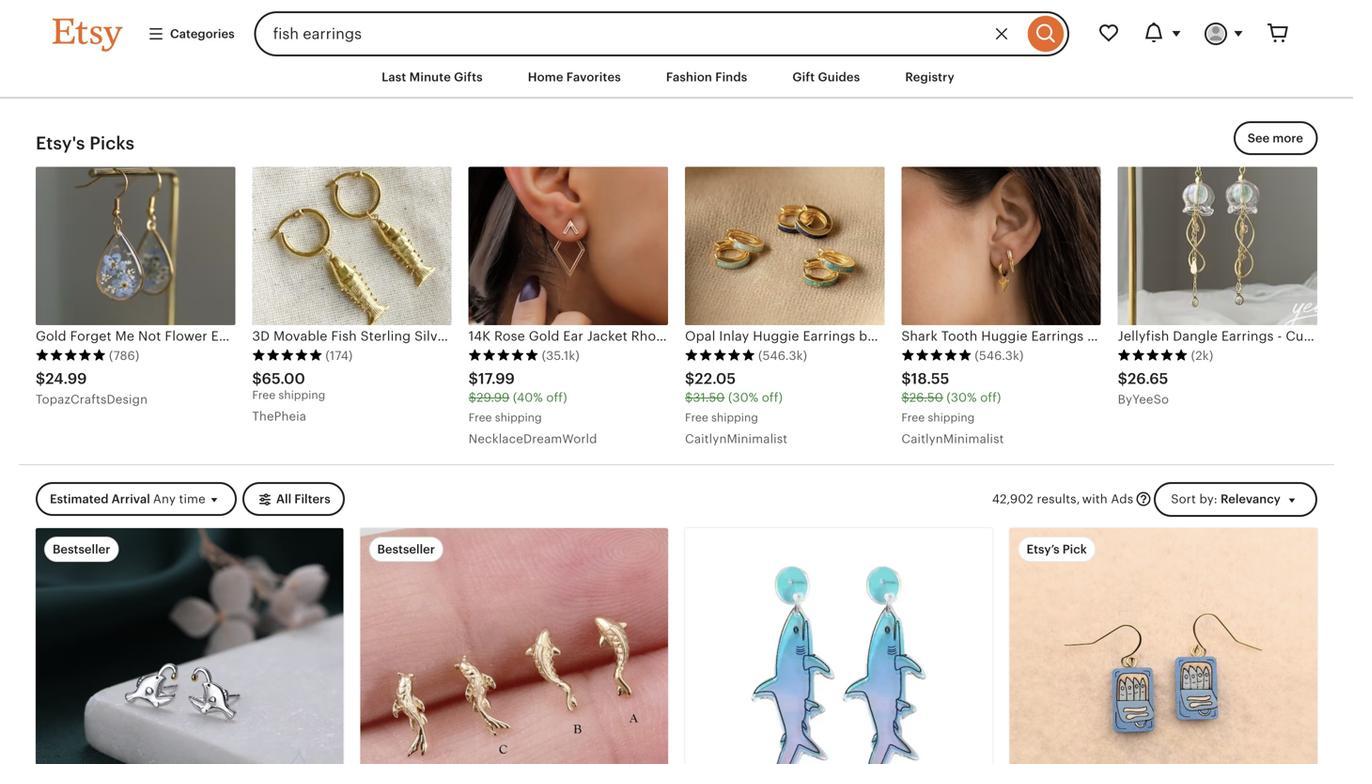 Task type: describe. For each thing, give the bounding box(es) containing it.
last
[[382, 70, 406, 84]]

$ for 17.99
[[469, 370, 478, 387]]

menu bar containing last minute gifts
[[19, 56, 1335, 99]]

by:
[[1200, 492, 1218, 506]]

gift
[[793, 70, 815, 84]]

1 5 out of 5 stars image from the left
[[36, 349, 106, 362]]

65.00
[[262, 370, 305, 387]]

anglerfish stud earrings in sterling silver, anglerfish earrings, fish earrings, silver fish stud, cute and quirky animal earrings image
[[36, 528, 344, 764]]

favorites
[[567, 70, 621, 84]]

all filters button
[[242, 482, 345, 516]]

etsy's picks
[[36, 133, 135, 153]]

(30% for 22.05
[[728, 391, 759, 405]]

shipping for 22.05
[[711, 411, 758, 424]]

jellyfish dangle earrings - cute blue jellyfish earrings dangle - unique earrings - beach vibes earrings image
[[1118, 167, 1318, 325]]

guides
[[818, 70, 860, 84]]

fashion finds link
[[652, 60, 762, 94]]

picks
[[89, 133, 135, 153]]

off) for 22.05
[[762, 391, 783, 405]]

free for 18.55
[[902, 411, 925, 424]]

product video element for shark acrylic earrings/fish quirky earrings image
[[685, 528, 993, 764]]

$ 65.00 free shipping thepheia
[[252, 370, 325, 423]]

$ 17.99 $ 29.99 (40% off) free shipping necklacedreamworld
[[469, 370, 597, 446]]

caitlynminimalist for 22.05
[[685, 432, 788, 446]]

opal inlay huggie earrings by caitlyn minimalist • fire opal hoop earrings • dainty blue & green gemstone earrings • gift for her • er212 image
[[685, 167, 885, 325]]

24.99
[[45, 370, 87, 387]]

gold forget me not flower earrings, dangle drop earrings, real pressed flower earrings, handmade floral earrings for women, birthday gift image
[[36, 167, 235, 325]]

17.99
[[478, 370, 515, 387]]

minute
[[409, 70, 451, 84]]

26.65
[[1128, 370, 1169, 387]]

free for 17.99
[[469, 411, 492, 424]]

categories button
[[133, 17, 249, 51]]

42,902
[[992, 492, 1034, 506]]

home
[[528, 70, 563, 84]]

gifts
[[454, 70, 483, 84]]

filters
[[294, 492, 331, 506]]

31.50
[[693, 391, 725, 405]]

finds
[[715, 70, 748, 84]]

see more
[[1248, 131, 1304, 145]]

1 bestseller link from the left
[[36, 528, 344, 764]]

5 out of 5 stars image for 18.55
[[902, 349, 972, 362]]

estimated arrival any time
[[50, 492, 206, 506]]

6 5 out of 5 stars image from the left
[[1118, 349, 1189, 362]]

necklacedreamworld
[[469, 432, 597, 446]]

$ for 26.65
[[1118, 370, 1128, 387]]

(174)
[[325, 349, 353, 363]]

free inside "$ 65.00 free shipping thepheia"
[[252, 389, 276, 401]]

last minute gifts link
[[368, 60, 497, 94]]

$ 26.65 byyeeso
[[1118, 370, 1169, 407]]

sardines packed in a tin in blue image
[[1010, 528, 1318, 764]]

2 bestseller link from the left
[[360, 528, 668, 764]]

registry
[[905, 70, 955, 84]]

26.50
[[910, 391, 943, 405]]

etsy's pick
[[1027, 542, 1087, 556]]



Task type: locate. For each thing, give the bounding box(es) containing it.
$ for 22.05
[[685, 370, 695, 387]]

1 caitlynminimalist from the left
[[685, 432, 788, 446]]

free down 31.50
[[685, 411, 709, 424]]

shipping
[[279, 389, 325, 401], [495, 411, 542, 424], [711, 411, 758, 424], [928, 411, 975, 424]]

2 (30% from the left
[[947, 391, 977, 405]]

(35.1k)
[[542, 349, 580, 363]]

(546.3k) up $ 18.55 $ 26.50 (30% off) free shipping caitlynminimalist
[[975, 349, 1024, 363]]

0 horizontal spatial (30%
[[728, 391, 759, 405]]

(30% inside $ 22.05 $ 31.50 (30% off) free shipping caitlynminimalist
[[728, 391, 759, 405]]

off) inside $ 18.55 $ 26.50 (30% off) free shipping caitlynminimalist
[[980, 391, 1001, 405]]

shipping inside $ 17.99 $ 29.99 (40% off) free shipping necklacedreamworld
[[495, 411, 542, 424]]

$ for 18.55
[[902, 370, 911, 387]]

all filters
[[276, 492, 331, 506]]

29.99
[[477, 391, 510, 405]]

see more link
[[1234, 121, 1318, 155]]

results,
[[1037, 492, 1081, 506]]

$ for 65.00
[[252, 370, 262, 387]]

ads
[[1111, 492, 1134, 506]]

5 out of 5 stars image up the 65.00
[[252, 349, 323, 362]]

5 5 out of 5 stars image from the left
[[902, 349, 972, 362]]

5 out of 5 stars image up 26.65
[[1118, 349, 1189, 362]]

5 out of 5 stars image for 17.99
[[469, 349, 539, 362]]

categories
[[170, 27, 235, 41]]

(40%
[[513, 391, 543, 405]]

4 5 out of 5 stars image from the left
[[685, 349, 756, 362]]

arrival
[[111, 492, 150, 506]]

1 horizontal spatial bestseller link
[[360, 528, 668, 764]]

18.55
[[911, 370, 950, 387]]

1 product video element from the left
[[360, 528, 668, 764]]

etsy's
[[36, 133, 85, 153]]

caitlynminimalist for 18.55
[[902, 432, 1004, 446]]

pick
[[1063, 542, 1087, 556]]

5 out of 5 stars image up 22.05
[[685, 349, 756, 362]]

sort
[[1171, 492, 1196, 506]]

5 out of 5 stars image up 24.99
[[36, 349, 106, 362]]

2 off) from the left
[[762, 391, 783, 405]]

etsy's
[[1027, 542, 1060, 556]]

off) right 31.50
[[762, 391, 783, 405]]

free down the 65.00
[[252, 389, 276, 401]]

shipping down (40% on the left of the page
[[495, 411, 542, 424]]

None search field
[[254, 11, 1070, 56]]

fashion finds
[[666, 70, 748, 84]]

2 horizontal spatial off)
[[980, 391, 1001, 405]]

1 off) from the left
[[546, 391, 567, 405]]

any
[[153, 492, 176, 506]]

menu bar
[[19, 56, 1335, 99]]

(786)
[[109, 349, 139, 363]]

(30% inside $ 18.55 $ 26.50 (30% off) free shipping caitlynminimalist
[[947, 391, 977, 405]]

see more button
[[1234, 121, 1318, 155]]

$ inside $ 24.99 topazcraftsdesign
[[36, 370, 45, 387]]

(2k)
[[1191, 349, 1214, 363]]

(546.3k) for 18.55
[[975, 349, 1024, 363]]

categories banner
[[19, 0, 1335, 56]]

caitlynminimalist down 26.50
[[902, 432, 1004, 446]]

product video element for 14k solid gold koi fish cartilage earring tiny tragus stud helix conch piercing cute stud earring minimalist earrings flat back earring 20g image
[[360, 528, 668, 764]]

bestseller
[[53, 542, 110, 556], [377, 542, 435, 556]]

shark acrylic earrings/fish quirky earrings image
[[685, 528, 993, 764]]

$ for 24.99
[[36, 370, 45, 387]]

0 horizontal spatial caitlynminimalist
[[685, 432, 788, 446]]

2 5 out of 5 stars image from the left
[[252, 349, 323, 362]]

gift guides
[[793, 70, 860, 84]]

home favorites
[[528, 70, 621, 84]]

free inside $ 18.55 $ 26.50 (30% off) free shipping caitlynminimalist
[[902, 411, 925, 424]]

(30% for 18.55
[[947, 391, 977, 405]]

shipping inside $ 18.55 $ 26.50 (30% off) free shipping caitlynminimalist
[[928, 411, 975, 424]]

$ inside "$ 65.00 free shipping thepheia"
[[252, 370, 262, 387]]

see
[[1248, 131, 1270, 145]]

with
[[1082, 492, 1108, 506]]

1 horizontal spatial bestseller
[[377, 542, 435, 556]]

free down 26.50
[[902, 411, 925, 424]]

byyeeso
[[1118, 392, 1169, 407]]

bestseller link
[[36, 528, 344, 764], [360, 528, 668, 764]]

free
[[252, 389, 276, 401], [469, 411, 492, 424], [685, 411, 709, 424], [902, 411, 925, 424]]

caitlynminimalist
[[685, 432, 788, 446], [902, 432, 1004, 446]]

42,902 results,
[[992, 492, 1081, 506]]

shipping for 17.99
[[495, 411, 542, 424]]

1 horizontal spatial off)
[[762, 391, 783, 405]]

caitlynminimalist down 31.50
[[685, 432, 788, 446]]

sort by: relevancy
[[1171, 492, 1281, 506]]

(30%
[[728, 391, 759, 405], [947, 391, 977, 405]]

3 off) from the left
[[980, 391, 1001, 405]]

off) right 26.50
[[980, 391, 1001, 405]]

etsy's pick link
[[1010, 528, 1318, 764]]

thepheia
[[252, 409, 306, 423]]

shark tooth huggie earrings by caitlyn minimalist • gold dangle drop earrings • boho hoop earrings • summer jewelry • gift for her • er365 image
[[902, 167, 1101, 325]]

0 horizontal spatial off)
[[546, 391, 567, 405]]

1 horizontal spatial product video element
[[685, 528, 993, 764]]

product video element
[[360, 528, 668, 764], [685, 528, 993, 764]]

off) inside $ 17.99 $ 29.99 (40% off) free shipping necklacedreamworld
[[546, 391, 567, 405]]

0 horizontal spatial bestseller
[[53, 542, 110, 556]]

free down 29.99 at the left bottom
[[469, 411, 492, 424]]

2 (546.3k) from the left
[[975, 349, 1024, 363]]

off) for 18.55
[[980, 391, 1001, 405]]

topazcraftsdesign
[[36, 392, 148, 407]]

5 out of 5 stars image for 22.05
[[685, 349, 756, 362]]

off) inside $ 22.05 $ 31.50 (30% off) free shipping caitlynminimalist
[[762, 391, 783, 405]]

3 5 out of 5 stars image from the left
[[469, 349, 539, 362]]

0 horizontal spatial product video element
[[360, 528, 668, 764]]

$ 24.99 topazcraftsdesign
[[36, 370, 148, 407]]

shipping down 31.50
[[711, 411, 758, 424]]

with ads
[[1082, 492, 1134, 506]]

shipping for 18.55
[[928, 411, 975, 424]]

free for 22.05
[[685, 411, 709, 424]]

time
[[179, 492, 206, 506]]

$ 22.05 $ 31.50 (30% off) free shipping caitlynminimalist
[[685, 370, 788, 446]]

0 horizontal spatial (546.3k)
[[758, 349, 807, 363]]

1 (546.3k) from the left
[[758, 349, 807, 363]]

fashion
[[666, 70, 712, 84]]

22.05
[[695, 370, 736, 387]]

0 horizontal spatial bestseller link
[[36, 528, 344, 764]]

2 caitlynminimalist from the left
[[902, 432, 1004, 446]]

1 horizontal spatial (30%
[[947, 391, 977, 405]]

registry link
[[891, 60, 969, 94]]

1 (30% from the left
[[728, 391, 759, 405]]

estimated
[[50, 492, 109, 506]]

$ inside $ 26.65 byyeeso
[[1118, 370, 1128, 387]]

off)
[[546, 391, 567, 405], [762, 391, 783, 405], [980, 391, 1001, 405]]

all
[[276, 492, 292, 506]]

$
[[36, 370, 45, 387], [252, 370, 262, 387], [469, 370, 478, 387], [685, 370, 695, 387], [902, 370, 911, 387], [1118, 370, 1128, 387], [469, 391, 477, 405], [685, 391, 693, 405], [902, 391, 910, 405]]

shipping down 26.50
[[928, 411, 975, 424]]

Search for anything text field
[[254, 11, 1024, 56]]

relevancy
[[1221, 492, 1281, 506]]

off) for 17.99
[[546, 391, 567, 405]]

(30% right 26.50
[[947, 391, 977, 405]]

off) right (40% on the left of the page
[[546, 391, 567, 405]]

1 horizontal spatial (546.3k)
[[975, 349, 1024, 363]]

14k rose gold ear jacket rhombus earrings, geometric earring, dainty pair earrings, special design earrings by neckacedreamworld image
[[469, 167, 668, 325]]

free inside $ 22.05 $ 31.50 (30% off) free shipping caitlynminimalist
[[685, 411, 709, 424]]

last minute gifts
[[382, 70, 483, 84]]

2 product video element from the left
[[685, 528, 993, 764]]

shipping inside $ 22.05 $ 31.50 (30% off) free shipping caitlynminimalist
[[711, 411, 758, 424]]

3d movable fish sterling silver earring, silver fish earring, 925 sterling silver, fish lover, fish lover gift image
[[252, 167, 452, 325]]

5 out of 5 stars image for 65.00
[[252, 349, 323, 362]]

more
[[1273, 131, 1304, 145]]

$ 18.55 $ 26.50 (30% off) free shipping caitlynminimalist
[[902, 370, 1004, 446]]

(546.3k)
[[758, 349, 807, 363], [975, 349, 1024, 363]]

14k solid gold koi fish cartilage earring tiny tragus stud helix conch piercing cute stud earring minimalist earrings flat back earring 20g image
[[360, 528, 668, 764]]

shipping inside "$ 65.00 free shipping thepheia"
[[279, 389, 325, 401]]

5 out of 5 stars image
[[36, 349, 106, 362], [252, 349, 323, 362], [469, 349, 539, 362], [685, 349, 756, 362], [902, 349, 972, 362], [1118, 349, 1189, 362]]

1 horizontal spatial caitlynminimalist
[[902, 432, 1004, 446]]

5 out of 5 stars image up 17.99
[[469, 349, 539, 362]]

(546.3k) for 22.05
[[758, 349, 807, 363]]

(546.3k) up $ 22.05 $ 31.50 (30% off) free shipping caitlynminimalist
[[758, 349, 807, 363]]

5 out of 5 stars image up 18.55
[[902, 349, 972, 362]]

2 bestseller from the left
[[377, 542, 435, 556]]

home favorites link
[[514, 60, 635, 94]]

1 bestseller from the left
[[53, 542, 110, 556]]

shipping down the 65.00
[[279, 389, 325, 401]]

none search field inside categories banner
[[254, 11, 1070, 56]]

free inside $ 17.99 $ 29.99 (40% off) free shipping necklacedreamworld
[[469, 411, 492, 424]]

(30% down 22.05
[[728, 391, 759, 405]]

gift guides link
[[779, 60, 874, 94]]



Task type: vqa. For each thing, say whether or not it's contained in the screenshot.
perfect
no



